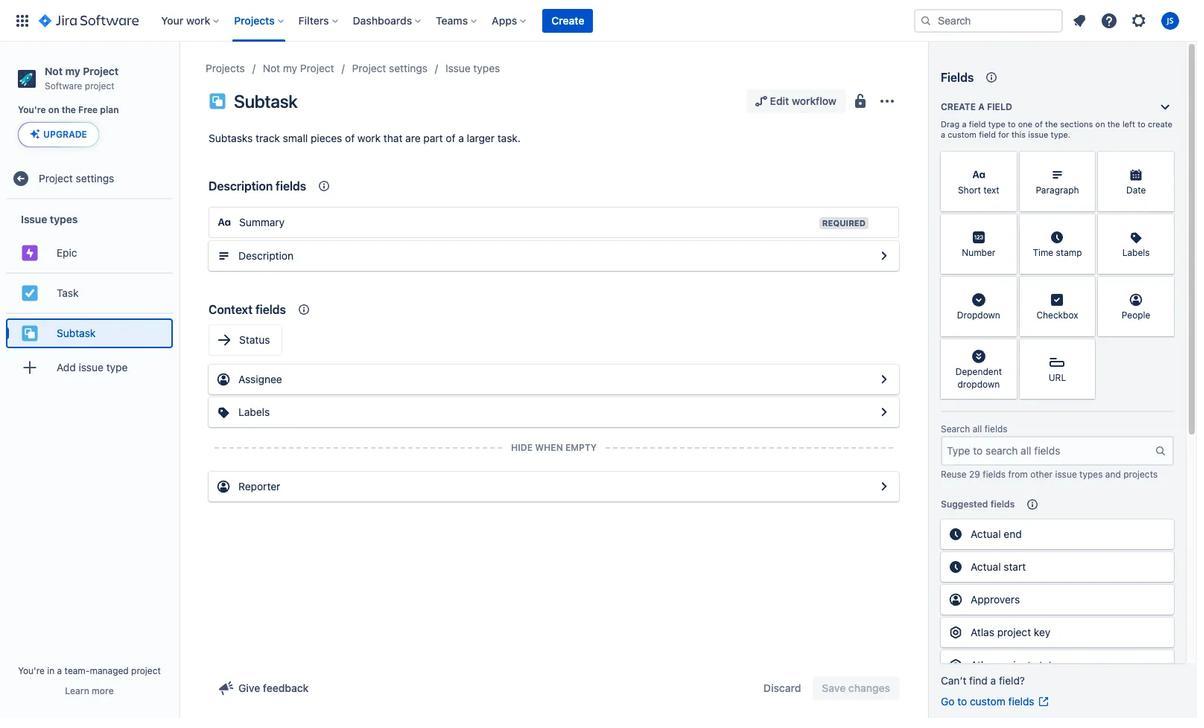 Task type: describe. For each thing, give the bounding box(es) containing it.
reporter button
[[209, 472, 899, 502]]

not my project
[[263, 62, 334, 74]]

more information image for date
[[1155, 153, 1172, 171]]

0 horizontal spatial the
[[62, 104, 76, 116]]

task link
[[6, 279, 173, 309]]

a right drag
[[962, 119, 966, 129]]

open field configuration image for reporter
[[875, 478, 893, 496]]

hide
[[511, 442, 533, 454]]

29
[[969, 469, 980, 480]]

work inside your work dropdown button
[[186, 14, 210, 26]]

type inside drag a field type to one of the sections on the left to create a custom field for this issue type.
[[988, 119, 1005, 129]]

project inside not my project software project
[[85, 80, 114, 91]]

plan
[[100, 104, 119, 116]]

types inside issue types link
[[473, 62, 500, 74]]

edit workflow button
[[746, 89, 845, 113]]

0 vertical spatial issue
[[445, 62, 470, 74]]

find
[[969, 675, 988, 688]]

subtasks
[[209, 132, 253, 145]]

actual start
[[971, 561, 1026, 574]]

add issue type button
[[6, 353, 173, 383]]

your profile and settings image
[[1161, 12, 1179, 29]]

actual end button
[[941, 520, 1174, 550]]

hide when empty
[[511, 442, 597, 454]]

1 horizontal spatial work
[[357, 132, 381, 145]]

of inside drag a field type to one of the sections on the left to create a custom field for this issue type.
[[1035, 119, 1043, 129]]

field for create
[[987, 101, 1012, 112]]

track
[[256, 132, 280, 145]]

a down drag
[[941, 130, 945, 139]]

people
[[1122, 310, 1150, 321]]

open field configuration image for description
[[875, 247, 893, 265]]

labels button
[[209, 398, 899, 428]]

go to custom fields link
[[941, 695, 1049, 710]]

software
[[45, 80, 82, 91]]

1 horizontal spatial to
[[1008, 119, 1016, 129]]

actual for actual end
[[971, 528, 1001, 541]]

project down dashboards
[[352, 62, 386, 74]]

description for description fields
[[209, 180, 273, 193]]

are
[[405, 132, 421, 145]]

not my project link
[[263, 60, 334, 77]]

actual for actual start
[[971, 561, 1001, 574]]

2 horizontal spatial the
[[1107, 119, 1120, 129]]

add issue type
[[57, 361, 128, 374]]

when
[[535, 442, 563, 454]]

upgrade button
[[19, 123, 98, 147]]

0 horizontal spatial issue
[[21, 213, 47, 226]]

2 horizontal spatial to
[[1138, 119, 1146, 129]]

your
[[161, 14, 183, 26]]

fields right all
[[985, 424, 1008, 435]]

create button
[[543, 9, 593, 32]]

number
[[962, 248, 995, 259]]

fields up summary
[[276, 180, 306, 193]]

dropdown
[[957, 310, 1000, 321]]

start
[[1004, 561, 1026, 574]]

0 horizontal spatial settings
[[76, 172, 114, 185]]

part
[[423, 132, 443, 145]]

one
[[1018, 119, 1033, 129]]

left
[[1122, 119, 1135, 129]]

atlas project key button
[[941, 618, 1174, 648]]

drag
[[941, 119, 960, 129]]

actual start button
[[941, 553, 1174, 582]]

can't find a field?
[[941, 675, 1025, 688]]

atlas project status
[[971, 659, 1063, 672]]

issue types link
[[445, 60, 500, 77]]

not my project software project
[[45, 65, 119, 91]]

group containing issue types
[[6, 200, 173, 392]]

actual end
[[971, 528, 1022, 541]]

required
[[822, 218, 866, 228]]

1 horizontal spatial the
[[1045, 119, 1058, 129]]

in
[[47, 666, 55, 677]]

upgrade
[[43, 129, 87, 140]]

settings image
[[1130, 12, 1148, 29]]

1 vertical spatial issue types
[[21, 213, 78, 226]]

workflow
[[792, 95, 836, 107]]

create for create
[[551, 14, 584, 26]]

0 vertical spatial on
[[48, 104, 59, 116]]

atlas project status button
[[941, 651, 1174, 681]]

other
[[1030, 469, 1053, 480]]

sidebar navigation image
[[162, 60, 195, 89]]

more
[[92, 686, 114, 697]]

give feedback button
[[209, 677, 318, 701]]

more information image for dependent dropdown
[[997, 341, 1015, 359]]

open field configuration image for labels
[[875, 404, 893, 422]]

that
[[384, 132, 403, 145]]

create
[[1148, 119, 1173, 129]]

help image
[[1100, 12, 1118, 29]]

more information image for short text
[[997, 153, 1015, 171]]

dashboards button
[[348, 9, 427, 32]]

atlas project key
[[971, 626, 1050, 639]]

1 vertical spatial project settings
[[39, 172, 114, 185]]

appswitcher icon image
[[13, 12, 31, 29]]

a down 'more information about the fields' image
[[978, 101, 985, 112]]

dependent dropdown
[[955, 366, 1002, 390]]

key
[[1034, 626, 1050, 639]]

field?
[[999, 675, 1025, 688]]

my for not my project software project
[[65, 65, 80, 77]]

fields
[[941, 71, 974, 84]]

for
[[998, 130, 1009, 139]]

epic
[[57, 246, 77, 259]]

paragraph
[[1036, 185, 1079, 196]]

2 vertical spatial field
[[979, 130, 996, 139]]

more information image for dropdown
[[997, 279, 1015, 296]]

Search field
[[914, 9, 1063, 32]]

pieces
[[311, 132, 342, 145]]

atlas for atlas project key
[[971, 626, 994, 639]]

drag a field type to one of the sections on the left to create a custom field for this issue type.
[[941, 119, 1173, 139]]

fields left more information about the suggested fields icon
[[990, 499, 1015, 510]]

more information image for people
[[1155, 279, 1172, 296]]

all
[[973, 424, 982, 435]]

dropdown
[[958, 379, 1000, 390]]

subtask group
[[6, 313, 173, 353]]

1 vertical spatial custom
[[970, 696, 1005, 708]]

this link will be opened in a new tab image
[[1037, 696, 1049, 708]]

go to custom fields
[[941, 696, 1034, 708]]

1 horizontal spatial project settings link
[[352, 60, 428, 77]]

give feedback
[[238, 682, 309, 695]]

custom inside drag a field type to one of the sections on the left to create a custom field for this issue type.
[[948, 130, 976, 139]]

checkbox
[[1036, 310, 1078, 321]]

add
[[57, 361, 76, 374]]

time
[[1033, 248, 1053, 259]]

reuse 29 fields from other issue types and projects
[[941, 469, 1158, 480]]

free
[[78, 104, 98, 116]]

you're in a team-managed project
[[18, 666, 161, 677]]

create a field
[[941, 101, 1012, 112]]

suggested
[[941, 499, 988, 510]]

add issue type image
[[21, 359, 39, 377]]

you're on the free plan
[[18, 104, 119, 116]]



Task type: vqa. For each thing, say whether or not it's contained in the screenshot.
group
yes



Task type: locate. For each thing, give the bounding box(es) containing it.
project
[[85, 80, 114, 91], [997, 626, 1031, 639], [997, 659, 1031, 672], [131, 666, 161, 677]]

fields right 29
[[983, 469, 1006, 480]]

1 horizontal spatial my
[[283, 62, 297, 74]]

my up software
[[65, 65, 80, 77]]

labels up people
[[1122, 248, 1150, 259]]

description button
[[209, 241, 899, 271]]

0 vertical spatial more information about the context fields image
[[315, 177, 333, 195]]

1 vertical spatial subtask
[[57, 327, 96, 340]]

the left the left
[[1107, 119, 1120, 129]]

of right the "one"
[[1035, 119, 1043, 129]]

1 horizontal spatial subtask
[[234, 91, 298, 112]]

projects up the projects link
[[234, 14, 275, 26]]

actual left the end
[[971, 528, 1001, 541]]

more information image for time stamp
[[1076, 216, 1094, 234]]

0 vertical spatial custom
[[948, 130, 976, 139]]

subtask link
[[6, 319, 173, 349]]

project inside atlas project key button
[[997, 626, 1031, 639]]

labels inside "button"
[[238, 406, 270, 419]]

2 vertical spatial issue
[[1055, 469, 1077, 480]]

description fields
[[209, 180, 306, 193]]

1 vertical spatial projects
[[206, 62, 245, 74]]

0 vertical spatial settings
[[389, 62, 428, 74]]

project down filters popup button
[[300, 62, 334, 74]]

1 vertical spatial you're
[[18, 666, 45, 677]]

0 horizontal spatial of
[[345, 132, 355, 145]]

learn
[[65, 686, 89, 697]]

project settings link down the dashboards dropdown button
[[352, 60, 428, 77]]

0 vertical spatial type
[[988, 119, 1005, 129]]

you're up upgrade button
[[18, 104, 46, 116]]

1 open field configuration image from the top
[[875, 404, 893, 422]]

not inside not my project software project
[[45, 65, 63, 77]]

0 horizontal spatial types
[[50, 213, 78, 226]]

more information about the context fields image down pieces
[[315, 177, 333, 195]]

issue types up epic
[[21, 213, 78, 226]]

field left "for"
[[979, 130, 996, 139]]

short text
[[958, 185, 999, 196]]

0 vertical spatial open field configuration image
[[875, 404, 893, 422]]

no restrictions image
[[851, 92, 869, 110]]

1 horizontal spatial not
[[263, 62, 280, 74]]

issue type icon image
[[209, 92, 226, 110]]

your work
[[161, 14, 210, 26]]

0 horizontal spatial my
[[65, 65, 80, 77]]

suggested fields
[[941, 499, 1015, 510]]

you're for you're in a team-managed project
[[18, 666, 45, 677]]

projects
[[234, 14, 275, 26], [206, 62, 245, 74]]

settings down upgrade
[[76, 172, 114, 185]]

2 vertical spatial types
[[1079, 469, 1103, 480]]

2 open field configuration image from the top
[[875, 371, 893, 389]]

team-
[[65, 666, 90, 677]]

issue down the "one"
[[1028, 130, 1048, 139]]

to up this on the top
[[1008, 119, 1016, 129]]

subtask up add at the bottom
[[57, 327, 96, 340]]

actual inside button
[[971, 528, 1001, 541]]

field up "for"
[[987, 101, 1012, 112]]

project settings down the dashboards dropdown button
[[352, 62, 428, 74]]

actual left start
[[971, 561, 1001, 574]]

dashboards
[[353, 14, 412, 26]]

type up "for"
[[988, 119, 1005, 129]]

description up summary
[[209, 180, 273, 193]]

2 open field configuration image from the top
[[875, 478, 893, 496]]

1 horizontal spatial on
[[1095, 119, 1105, 129]]

open field configuration image inside labels "button"
[[875, 404, 893, 422]]

my for not my project
[[283, 62, 297, 74]]

filters button
[[294, 9, 344, 32]]

stamp
[[1056, 248, 1082, 259]]

more information about the context fields image
[[315, 177, 333, 195], [295, 301, 313, 319]]

create
[[551, 14, 584, 26], [941, 101, 976, 112]]

on
[[48, 104, 59, 116], [1095, 119, 1105, 129]]

text
[[983, 185, 999, 196]]

open field configuration image for assignee
[[875, 371, 893, 389]]

0 vertical spatial project settings
[[352, 62, 428, 74]]

0 vertical spatial projects
[[234, 14, 275, 26]]

actual inside 'button'
[[971, 561, 1001, 574]]

0 horizontal spatial create
[[551, 14, 584, 26]]

assignee
[[238, 373, 282, 386]]

issue right add at the bottom
[[79, 361, 104, 374]]

on right sections
[[1095, 119, 1105, 129]]

status
[[1034, 659, 1063, 672]]

projects up issue type icon
[[206, 62, 245, 74]]

0 vertical spatial types
[[473, 62, 500, 74]]

issue types
[[445, 62, 500, 74], [21, 213, 78, 226]]

2 you're from the top
[[18, 666, 45, 677]]

you're left in
[[18, 666, 45, 677]]

subtasks track small pieces of work that are part of a larger task.
[[209, 132, 521, 145]]

type down subtask link
[[106, 361, 128, 374]]

project settings
[[352, 62, 428, 74], [39, 172, 114, 185]]

0 horizontal spatial project settings
[[39, 172, 114, 185]]

project
[[300, 62, 334, 74], [352, 62, 386, 74], [83, 65, 119, 77], [39, 172, 73, 185]]

more information about the context fields image for context fields
[[295, 301, 313, 319]]

description
[[209, 180, 273, 193], [238, 250, 293, 262]]

short
[[958, 185, 981, 196]]

1 vertical spatial actual
[[971, 561, 1001, 574]]

more information image for checkbox
[[1076, 279, 1094, 296]]

project up plan
[[83, 65, 119, 77]]

project up field?
[[997, 659, 1031, 672]]

1 horizontal spatial issue
[[445, 62, 470, 74]]

project inside atlas project status button
[[997, 659, 1031, 672]]

banner
[[0, 0, 1197, 42]]

reporter
[[238, 480, 280, 493]]

field down create a field
[[969, 119, 986, 129]]

1 horizontal spatial more information about the context fields image
[[315, 177, 333, 195]]

search all fields
[[941, 424, 1008, 435]]

1 vertical spatial settings
[[76, 172, 114, 185]]

managed
[[90, 666, 129, 677]]

1 horizontal spatial issue
[[1028, 130, 1048, 139]]

primary element
[[9, 0, 914, 41]]

0 horizontal spatial work
[[186, 14, 210, 26]]

0 vertical spatial field
[[987, 101, 1012, 112]]

more information about the context fields image right context fields
[[295, 301, 313, 319]]

0 vertical spatial issue types
[[445, 62, 500, 74]]

labels down assignee
[[238, 406, 270, 419]]

subtask inside group
[[57, 327, 96, 340]]

2 horizontal spatial of
[[1035, 119, 1043, 129]]

more information about the suggested fields image
[[1024, 496, 1042, 514]]

0 vertical spatial atlas
[[971, 626, 994, 639]]

more options image
[[878, 92, 896, 110]]

2 actual from the top
[[971, 561, 1001, 574]]

atlas for atlas project status
[[971, 659, 994, 672]]

1 horizontal spatial settings
[[389, 62, 428, 74]]

open field configuration image
[[875, 404, 893, 422], [875, 478, 893, 496]]

notifications image
[[1070, 12, 1088, 29]]

0 horizontal spatial issue
[[79, 361, 104, 374]]

field
[[987, 101, 1012, 112], [969, 119, 986, 129], [979, 130, 996, 139]]

create right the apps dropdown button
[[551, 14, 584, 26]]

issue inside drag a field type to one of the sections on the left to create a custom field for this issue type.
[[1028, 130, 1048, 139]]

0 horizontal spatial on
[[48, 104, 59, 116]]

projects for the projects link
[[206, 62, 245, 74]]

feedback
[[263, 682, 309, 695]]

0 horizontal spatial subtask
[[57, 327, 96, 340]]

0 horizontal spatial issue types
[[21, 213, 78, 226]]

not
[[263, 62, 280, 74], [45, 65, 63, 77]]

projects button
[[230, 9, 289, 32]]

more information image
[[1076, 153, 1094, 171], [1155, 216, 1172, 234], [997, 279, 1015, 296], [1076, 279, 1094, 296]]

atlas down approvers
[[971, 626, 994, 639]]

1 vertical spatial issue
[[21, 213, 47, 226]]

issue
[[445, 62, 470, 74], [21, 213, 47, 226]]

empty
[[565, 442, 597, 454]]

go
[[941, 696, 955, 708]]

the left free
[[62, 104, 76, 116]]

teams button
[[431, 9, 483, 32]]

to right go
[[957, 696, 967, 708]]

search image
[[920, 15, 932, 26]]

can't
[[941, 675, 966, 688]]

projects inside 'popup button'
[[234, 14, 275, 26]]

projects
[[1123, 469, 1158, 480]]

type inside add issue type button
[[106, 361, 128, 374]]

issue types down primary element
[[445, 62, 500, 74]]

0 horizontal spatial project settings link
[[6, 164, 173, 194]]

1 horizontal spatial type
[[988, 119, 1005, 129]]

2 atlas from the top
[[971, 659, 994, 672]]

work left that
[[357, 132, 381, 145]]

1 vertical spatial atlas
[[971, 659, 994, 672]]

your work button
[[157, 9, 225, 32]]

not up software
[[45, 65, 63, 77]]

time stamp
[[1033, 248, 1082, 259]]

issue inside button
[[79, 361, 104, 374]]

a left larger at top left
[[458, 132, 464, 145]]

more information image for labels
[[1155, 216, 1172, 234]]

0 vertical spatial subtask
[[234, 91, 298, 112]]

1 vertical spatial open field configuration image
[[875, 478, 893, 496]]

small
[[283, 132, 308, 145]]

1 vertical spatial work
[[357, 132, 381, 145]]

issue down primary element
[[445, 62, 470, 74]]

of right part
[[446, 132, 455, 145]]

0 vertical spatial create
[[551, 14, 584, 26]]

1 vertical spatial types
[[50, 213, 78, 226]]

approvers button
[[941, 585, 1174, 615]]

1 vertical spatial on
[[1095, 119, 1105, 129]]

description inside description button
[[238, 250, 293, 262]]

open field configuration image inside description button
[[875, 247, 893, 265]]

epic link
[[6, 239, 173, 268]]

types left and
[[1079, 469, 1103, 480]]

the
[[62, 104, 76, 116], [1045, 119, 1058, 129], [1107, 119, 1120, 129]]

0 horizontal spatial labels
[[238, 406, 270, 419]]

project settings link
[[352, 60, 428, 77], [6, 164, 173, 194]]

custom down drag
[[948, 130, 976, 139]]

0 horizontal spatial more information about the context fields image
[[295, 301, 313, 319]]

project left key
[[997, 626, 1031, 639]]

you're for you're on the free plan
[[18, 104, 46, 116]]

1 vertical spatial description
[[238, 250, 293, 262]]

atlas
[[971, 626, 994, 639], [971, 659, 994, 672]]

1 horizontal spatial labels
[[1122, 248, 1150, 259]]

context fields
[[209, 303, 286, 317]]

my down filters popup button
[[283, 62, 297, 74]]

0 vertical spatial labels
[[1122, 248, 1150, 259]]

subtask up "track"
[[234, 91, 298, 112]]

more information about the context fields image for description fields
[[315, 177, 333, 195]]

status
[[239, 334, 270, 346]]

approvers
[[971, 594, 1020, 606]]

not for not my project
[[263, 62, 280, 74]]

edit workflow
[[770, 95, 836, 107]]

dependent
[[955, 366, 1002, 378]]

more information about the fields image
[[983, 69, 1001, 86]]

description down summary
[[238, 250, 293, 262]]

0 vertical spatial project settings link
[[352, 60, 428, 77]]

1 vertical spatial open field configuration image
[[875, 371, 893, 389]]

description for description
[[238, 250, 293, 262]]

0 horizontal spatial not
[[45, 65, 63, 77]]

sections
[[1060, 119, 1093, 129]]

end
[[1004, 528, 1022, 541]]

1 vertical spatial issue
[[79, 361, 104, 374]]

to
[[1008, 119, 1016, 129], [1138, 119, 1146, 129], [957, 696, 967, 708]]

types down apps
[[473, 62, 500, 74]]

1 vertical spatial type
[[106, 361, 128, 374]]

create inside create button
[[551, 14, 584, 26]]

more information image for number
[[997, 216, 1015, 234]]

1 atlas from the top
[[971, 626, 994, 639]]

project inside not my project software project
[[83, 65, 119, 77]]

settings down the dashboards dropdown button
[[389, 62, 428, 74]]

issue right other
[[1055, 469, 1077, 480]]

1 vertical spatial project settings link
[[6, 164, 173, 194]]

a right in
[[57, 666, 62, 677]]

more information image for paragraph
[[1076, 153, 1094, 171]]

filters
[[298, 14, 329, 26]]

task.
[[497, 132, 521, 145]]

open field configuration image inside reporter button
[[875, 478, 893, 496]]

1 vertical spatial labels
[[238, 406, 270, 419]]

project down upgrade button
[[39, 172, 73, 185]]

create up drag
[[941, 101, 976, 112]]

1 horizontal spatial types
[[473, 62, 500, 74]]

projects link
[[206, 60, 245, 77]]

settings
[[389, 62, 428, 74], [76, 172, 114, 185]]

0 vertical spatial actual
[[971, 528, 1001, 541]]

1 horizontal spatial create
[[941, 101, 976, 112]]

1 horizontal spatial of
[[446, 132, 455, 145]]

not for not my project software project
[[45, 65, 63, 77]]

work right your
[[186, 14, 210, 26]]

a right find
[[990, 675, 996, 688]]

0 vertical spatial open field configuration image
[[875, 247, 893, 265]]

of right pieces
[[345, 132, 355, 145]]

issue up epic link
[[21, 213, 47, 226]]

open field configuration image
[[875, 247, 893, 265], [875, 371, 893, 389]]

Type to search all fields text field
[[942, 438, 1155, 465]]

the up type.
[[1045, 119, 1058, 129]]

banner containing your work
[[0, 0, 1197, 42]]

1 vertical spatial more information about the context fields image
[[295, 301, 313, 319]]

labels
[[1122, 248, 1150, 259], [238, 406, 270, 419]]

on inside drag a field type to one of the sections on the left to create a custom field for this issue type.
[[1095, 119, 1105, 129]]

from
[[1008, 469, 1028, 480]]

and
[[1105, 469, 1121, 480]]

reuse
[[941, 469, 967, 480]]

1 horizontal spatial issue types
[[445, 62, 500, 74]]

project settings down upgrade
[[39, 172, 114, 185]]

0 vertical spatial work
[[186, 14, 210, 26]]

to right the left
[[1138, 119, 1146, 129]]

project inside not my project link
[[300, 62, 334, 74]]

create for create a field
[[941, 101, 976, 112]]

1 horizontal spatial project settings
[[352, 62, 428, 74]]

search
[[941, 424, 970, 435]]

issue
[[1028, 130, 1048, 139], [79, 361, 104, 374], [1055, 469, 1077, 480]]

fields
[[276, 180, 306, 193], [255, 303, 286, 317], [985, 424, 1008, 435], [983, 469, 1006, 480], [990, 499, 1015, 510], [1008, 696, 1034, 708]]

of
[[1035, 119, 1043, 129], [345, 132, 355, 145], [446, 132, 455, 145]]

1 you're from the top
[[18, 104, 46, 116]]

more information image
[[997, 153, 1015, 171], [1155, 153, 1172, 171], [997, 216, 1015, 234], [1076, 216, 1094, 234], [1155, 279, 1172, 296], [997, 341, 1015, 359]]

0 horizontal spatial to
[[957, 696, 967, 708]]

project right managed
[[131, 666, 161, 677]]

2 horizontal spatial types
[[1079, 469, 1103, 480]]

project up plan
[[85, 80, 114, 91]]

0 horizontal spatial type
[[106, 361, 128, 374]]

0 vertical spatial issue
[[1028, 130, 1048, 139]]

field for drag
[[969, 119, 986, 129]]

not right the projects link
[[263, 62, 280, 74]]

atlas up 'can't find a field?' on the right
[[971, 659, 994, 672]]

open field configuration image inside assignee button
[[875, 371, 893, 389]]

custom down 'can't find a field?' on the right
[[970, 696, 1005, 708]]

my inside not my project software project
[[65, 65, 80, 77]]

1 open field configuration image from the top
[[875, 247, 893, 265]]

group
[[6, 200, 173, 392]]

2 horizontal spatial issue
[[1055, 469, 1077, 480]]

0 vertical spatial description
[[209, 180, 273, 193]]

you're
[[18, 104, 46, 116], [18, 666, 45, 677]]

0 vertical spatial you're
[[18, 104, 46, 116]]

on up upgrade button
[[48, 104, 59, 116]]

types up epic
[[50, 213, 78, 226]]

jira software image
[[39, 12, 139, 29], [39, 12, 139, 29]]

larger
[[467, 132, 495, 145]]

1 actual from the top
[[971, 528, 1001, 541]]

project settings link down upgrade
[[6, 164, 173, 194]]

projects for "projects" 'popup button'
[[234, 14, 275, 26]]

fields up status
[[255, 303, 286, 317]]

fields left this link will be opened in a new tab icon
[[1008, 696, 1034, 708]]

1 vertical spatial create
[[941, 101, 976, 112]]

1 vertical spatial field
[[969, 119, 986, 129]]

discard
[[763, 682, 801, 695]]



